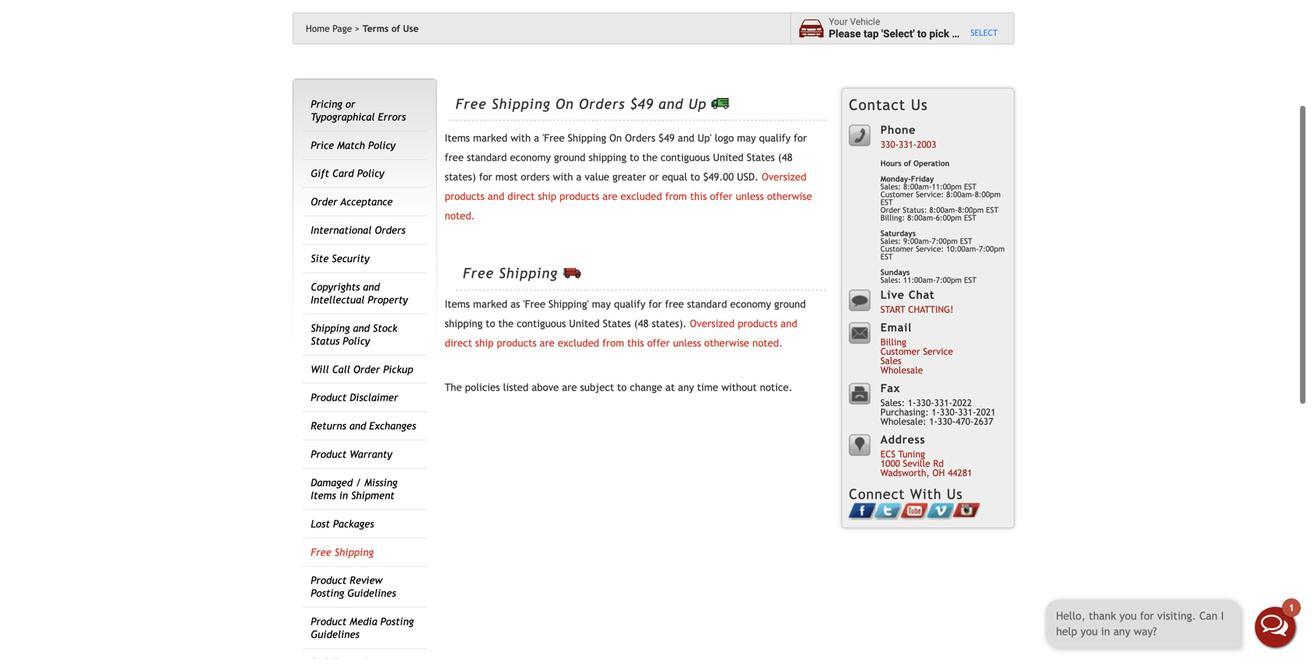 Task type: vqa. For each thing, say whether or not it's contained in the screenshot.
Damaged / Missing Items In Shipment Link in the bottom left of the page
yes



Task type: locate. For each thing, give the bounding box(es) containing it.
0 vertical spatial may
[[737, 132, 756, 144]]

1 vertical spatial policy
[[357, 168, 384, 180]]

guidelines
[[347, 587, 396, 599], [311, 629, 360, 641]]

product inside product media posting guidelines
[[311, 616, 347, 628]]

home page
[[306, 23, 352, 34]]

may inside items marked as 'free shipping' may qualify for free standard economy ground shipping to the contiguous united states (48 states).
[[592, 298, 611, 310]]

page
[[333, 23, 352, 34]]

items
[[445, 132, 470, 144], [445, 298, 470, 310], [311, 490, 336, 502]]

0 vertical spatial economy
[[510, 151, 551, 164]]

product media posting guidelines link
[[311, 616, 414, 641]]

free shipping eligible image
[[563, 268, 581, 278]]

pricing or typographical errors link
[[311, 98, 406, 123]]

1 vertical spatial may
[[592, 298, 611, 310]]

1 vertical spatial on
[[610, 132, 622, 144]]

direct down orders
[[508, 190, 535, 202]]

the down as
[[499, 318, 514, 330]]

free
[[445, 151, 464, 164], [665, 298, 684, 310]]

us up phone
[[911, 96, 928, 113]]

1 horizontal spatial noted.
[[753, 337, 783, 349]]

0 horizontal spatial ship
[[475, 337, 494, 349]]

or inside pricing or typographical errors
[[346, 98, 355, 110]]

1 vertical spatial economy
[[730, 298, 771, 310]]

0 horizontal spatial states
[[603, 318, 631, 330]]

product up the returns
[[311, 392, 347, 404]]

are right above
[[562, 382, 577, 394]]

0 vertical spatial service:
[[916, 190, 944, 199]]

guidelines inside product review posting guidelines
[[347, 587, 396, 599]]

posting inside product media posting guidelines
[[380, 616, 414, 628]]

1 vertical spatial free
[[463, 265, 494, 282]]

items inside items marked as 'free shipping' may qualify for free standard economy ground shipping to the contiguous united states (48 states).
[[445, 298, 470, 310]]

are down value
[[603, 190, 618, 202]]

2 vertical spatial are
[[562, 382, 577, 394]]

1 vertical spatial standard
[[687, 298, 727, 310]]

$49 left up
[[630, 96, 654, 112]]

1 horizontal spatial on
[[610, 132, 622, 144]]

1 horizontal spatial with
[[553, 171, 573, 183]]

0 vertical spatial policy
[[368, 139, 396, 151]]

contiguous inside items marked with a 'free shipping on orders $49 and up' logo may qualify for free standard economy ground shipping to the contiguous united states (48 states) for most orders with a value greater or equal to $49.00 usd.
[[661, 151, 710, 164]]

items inside items marked with a 'free shipping on orders $49 and up' logo may qualify for free standard economy ground shipping to the contiguous united states (48 states) for most orders with a value greater or equal to $49.00 usd.
[[445, 132, 470, 144]]

1- left 2022
[[932, 407, 940, 417]]

330-
[[881, 139, 899, 150], [916, 397, 935, 408], [940, 407, 958, 417], [938, 416, 956, 427]]

marked
[[473, 132, 508, 144], [473, 298, 508, 310]]

1 horizontal spatial a
[[576, 171, 582, 183]]

start
[[881, 304, 906, 315]]

0 vertical spatial free
[[456, 96, 487, 112]]

qualify right logo
[[759, 132, 791, 144]]

otherwise for free shipping
[[704, 337, 750, 349]]

2 horizontal spatial are
[[603, 190, 618, 202]]

noted. down the states) in the left top of the page
[[445, 210, 475, 222]]

this down "$49.00"
[[690, 190, 707, 202]]

and
[[659, 96, 684, 112], [678, 132, 695, 144], [488, 190, 505, 202], [363, 281, 380, 293], [781, 318, 798, 330], [353, 322, 370, 334], [350, 420, 366, 432]]

acceptance
[[340, 196, 393, 208]]

select link
[[971, 28, 998, 38]]

shipping'
[[549, 298, 589, 310]]

2 customer from the top
[[881, 244, 914, 253]]

on inside items marked with a 'free shipping on orders $49 and up' logo may qualify for free standard economy ground shipping to the contiguous united states (48 states) for most orders with a value greater or equal to $49.00 usd.
[[610, 132, 622, 144]]

0 horizontal spatial direct
[[445, 337, 472, 349]]

policy right card
[[357, 168, 384, 180]]

ship up policies on the left
[[475, 337, 494, 349]]

are up above
[[540, 337, 555, 349]]

qualify right shipping'
[[614, 298, 646, 310]]

lost packages link
[[311, 518, 374, 530]]

oh
[[933, 467, 945, 478]]

0 horizontal spatial 331-
[[899, 139, 917, 150]]

time
[[697, 382, 719, 394]]

1 horizontal spatial qualify
[[759, 132, 791, 144]]

address
[[881, 433, 926, 446]]

items up the states) in the left top of the page
[[445, 132, 470, 144]]

1 vertical spatial are
[[540, 337, 555, 349]]

and left stock
[[353, 322, 370, 334]]

marked inside items marked with a 'free shipping on orders $49 and up' logo may qualify for free standard economy ground shipping to the contiguous united states (48 states) for most orders with a value greater or equal to $49.00 usd.
[[473, 132, 508, 144]]

and left up'
[[678, 132, 695, 144]]

this for free shipping
[[628, 337, 644, 349]]

or up typographical
[[346, 98, 355, 110]]

home page link
[[306, 23, 360, 34]]

1 vertical spatial customer
[[881, 244, 914, 253]]

ground inside items marked with a 'free shipping on orders $49 and up' logo may qualify for free standard economy ground shipping to the contiguous united states (48 states) for most orders with a value greater or equal to $49.00 usd.
[[554, 151, 586, 164]]

1 vertical spatial posting
[[380, 616, 414, 628]]

shipping and stock status policy
[[311, 322, 398, 347]]

for up states).
[[649, 298, 662, 310]]

0 horizontal spatial otherwise
[[704, 337, 750, 349]]

any
[[678, 382, 694, 394]]

to up greater in the left top of the page
[[630, 151, 639, 164]]

0 horizontal spatial oversized
[[690, 318, 735, 330]]

this for free shipping on orders $49 and up
[[690, 190, 707, 202]]

1 vertical spatial noted.
[[753, 337, 783, 349]]

0 horizontal spatial free
[[445, 151, 464, 164]]

shipping up the on the left of page
[[445, 318, 483, 330]]

price match policy link
[[311, 139, 396, 151]]

terms of use
[[363, 23, 419, 34]]

free shipping
[[463, 265, 563, 282], [311, 546, 374, 558]]

330- inside phone 330-331-2003
[[881, 139, 899, 150]]

2 oversized products and direct ship products are excluded from this offer unless otherwise noted. from the top
[[445, 318, 798, 349]]

may right logo
[[737, 132, 756, 144]]

0 vertical spatial shipping
[[589, 151, 627, 164]]

of for hours
[[904, 159, 912, 168]]

product inside product review posting guidelines
[[311, 575, 347, 587]]

3 customer from the top
[[881, 346, 921, 357]]

from for free shipping
[[603, 337, 624, 349]]

economy inside items marked with a 'free shipping on orders $49 and up' logo may qualify for free standard economy ground shipping to the contiguous united states (48 states) for most orders with a value greater or equal to $49.00 usd.
[[510, 151, 551, 164]]

purchasing:
[[881, 407, 929, 417]]

qualify
[[759, 132, 791, 144], [614, 298, 646, 310]]

0 vertical spatial guidelines
[[347, 587, 396, 599]]

policy for price match policy
[[368, 139, 396, 151]]

united down logo
[[713, 151, 744, 164]]

noted. for free shipping on orders $49 and up
[[445, 210, 475, 222]]

1 horizontal spatial ground
[[775, 298, 806, 310]]

1 oversized products and direct ship products are excluded from this offer unless otherwise noted. from the top
[[445, 171, 812, 222]]

order right call
[[353, 363, 380, 375]]

hours
[[881, 159, 902, 168]]

ship
[[538, 190, 557, 202], [475, 337, 494, 349]]

from down equal
[[665, 190, 687, 202]]

standard inside items marked as 'free shipping' may qualify for free standard economy ground shipping to the contiguous united states (48 states).
[[687, 298, 727, 310]]

free shipping image
[[712, 98, 730, 109]]

sales: down hours
[[881, 182, 901, 191]]

0 vertical spatial qualify
[[759, 132, 791, 144]]

service: down friday
[[916, 190, 944, 199]]

policies
[[465, 382, 500, 394]]

2 vertical spatial policy
[[343, 335, 370, 347]]

marked up 'most'
[[473, 132, 508, 144]]

returns
[[311, 420, 346, 432]]

marked for free shipping on orders $49 and up
[[473, 132, 508, 144]]

0 vertical spatial are
[[603, 190, 618, 202]]

$49 left up'
[[659, 132, 675, 144]]

1 horizontal spatial $49
[[659, 132, 675, 144]]

1 vertical spatial free
[[665, 298, 684, 310]]

or
[[346, 98, 355, 110], [650, 171, 659, 183]]

a
[[952, 28, 958, 40], [534, 132, 540, 144], [576, 171, 582, 183]]

missing
[[364, 477, 398, 489]]

excluded for free shipping on orders $49 and up
[[621, 190, 662, 202]]

1 vertical spatial otherwise
[[704, 337, 750, 349]]

0 vertical spatial the
[[643, 151, 658, 164]]

posting inside product review posting guidelines
[[311, 587, 344, 599]]

0 vertical spatial a
[[952, 28, 958, 40]]

items left as
[[445, 298, 470, 310]]

in
[[339, 490, 348, 502]]

8:00am- down 11:00pm
[[930, 205, 958, 214]]

1 vertical spatial (48
[[634, 318, 649, 330]]

marked inside items marked as 'free shipping' may qualify for free standard economy ground shipping to the contiguous united states (48 states).
[[473, 298, 508, 310]]

warranty
[[350, 448, 392, 460]]

shipping and stock status policy link
[[311, 322, 398, 347]]

sales:
[[881, 182, 901, 191], [881, 237, 901, 246], [881, 275, 901, 284], [881, 397, 905, 408]]

product
[[311, 392, 347, 404], [311, 448, 347, 460], [311, 575, 347, 587], [311, 616, 347, 628]]

free inside items marked with a 'free shipping on orders $49 and up' logo may qualify for free standard economy ground shipping to the contiguous united states (48 states) for most orders with a value greater or equal to $49.00 usd.
[[445, 151, 464, 164]]

guidelines for review
[[347, 587, 396, 599]]

rd
[[934, 458, 944, 469]]

of for terms
[[392, 23, 400, 34]]

order left status: at the top right of the page
[[881, 205, 901, 214]]

marked for free shipping
[[473, 298, 508, 310]]

order
[[311, 196, 338, 208], [881, 205, 901, 214], [353, 363, 380, 375]]

free up states).
[[665, 298, 684, 310]]

oversized products and direct ship products are excluded from this offer unless otherwise noted.
[[445, 171, 812, 222], [445, 318, 798, 349]]

0 vertical spatial $49
[[630, 96, 654, 112]]

qualify inside items marked with a 'free shipping on orders $49 and up' logo may qualify for free standard economy ground shipping to the contiguous united states (48 states) for most orders with a value greater or equal to $49.00 usd.
[[759, 132, 791, 144]]

1 vertical spatial contiguous
[[517, 318, 566, 330]]

united down shipping'
[[569, 318, 600, 330]]

1 vertical spatial service:
[[916, 244, 944, 253]]

up
[[689, 96, 707, 112]]

for inside items marked as 'free shipping' may qualify for free standard economy ground shipping to the contiguous united states (48 states).
[[649, 298, 662, 310]]

offer down "$49.00"
[[710, 190, 733, 202]]

1 vertical spatial for
[[479, 171, 493, 183]]

offer
[[710, 190, 733, 202], [647, 337, 670, 349]]

4 sales: from the top
[[881, 397, 905, 408]]

oversized
[[762, 171, 807, 183], [690, 318, 735, 330]]

0 vertical spatial with
[[511, 132, 531, 144]]

with up 'most'
[[511, 132, 531, 144]]

1 horizontal spatial standard
[[687, 298, 727, 310]]

330- down phone
[[881, 139, 899, 150]]

with
[[511, 132, 531, 144], [553, 171, 573, 183]]

service:
[[916, 190, 944, 199], [916, 244, 944, 253]]

1- up "wholesale:"
[[908, 397, 916, 408]]

direct for free shipping
[[445, 337, 472, 349]]

without
[[722, 382, 757, 394]]

7:00pm right 9:00am- at the top of page
[[979, 244, 1005, 253]]

0 vertical spatial or
[[346, 98, 355, 110]]

oversized right the usd.
[[762, 171, 807, 183]]

0 vertical spatial free shipping
[[463, 265, 563, 282]]

product left media
[[311, 616, 347, 628]]

1 vertical spatial marked
[[473, 298, 508, 310]]

customer inside email billing customer service sales wholesale
[[881, 346, 921, 357]]

1 horizontal spatial the
[[643, 151, 658, 164]]

connect
[[849, 486, 906, 502]]

0 vertical spatial unless
[[736, 190, 764, 202]]

are for free shipping
[[540, 337, 555, 349]]

orders up items marked with a 'free shipping on orders $49 and up' logo may qualify for free standard economy ground shipping to the contiguous united states (48 states) for most orders with a value greater or equal to $49.00 usd.
[[579, 96, 625, 112]]

0 horizontal spatial are
[[540, 337, 555, 349]]

lost packages
[[311, 518, 374, 530]]

logo
[[715, 132, 734, 144]]

0 horizontal spatial with
[[511, 132, 531, 144]]

change
[[630, 382, 663, 394]]

shipping up status at left
[[311, 322, 350, 334]]

or inside items marked with a 'free shipping on orders $49 and up' logo may qualify for free standard economy ground shipping to the contiguous united states (48 states) for most orders with a value greater or equal to $49.00 usd.
[[650, 171, 659, 183]]

1 horizontal spatial from
[[665, 190, 687, 202]]

and up property
[[363, 281, 380, 293]]

unless for free shipping
[[673, 337, 701, 349]]

1 marked from the top
[[473, 132, 508, 144]]

shipping up as
[[499, 265, 558, 282]]

1 vertical spatial oversized products and direct ship products are excluded from this offer unless otherwise noted.
[[445, 318, 798, 349]]

items down damaged
[[311, 490, 336, 502]]

of inside "hours of operation monday-friday sales: 8:00am-11:00pm est customer service: 8:00am-8:00pm est order status: 8:00am-8:00pm est billing: 8:00am-6:00pm est saturdays sales: 9:00am-7:00pm est customer service: 10:00am-7:00pm est sundays sales: 11:00am-7:00pm est"
[[904, 159, 912, 168]]

the inside items marked as 'free shipping' may qualify for free standard economy ground shipping to the contiguous united states (48 states).
[[499, 318, 514, 330]]

service: left 10:00am-
[[916, 244, 944, 253]]

1 vertical spatial united
[[569, 318, 600, 330]]

1 product from the top
[[311, 392, 347, 404]]

unless down the usd.
[[736, 190, 764, 202]]

0 vertical spatial direct
[[508, 190, 535, 202]]

offer down states).
[[647, 337, 670, 349]]

'free right as
[[523, 298, 546, 310]]

1 vertical spatial direct
[[445, 337, 472, 349]]

order inside "hours of operation monday-friday sales: 8:00am-11:00pm est customer service: 8:00am-8:00pm est order status: 8:00am-8:00pm est billing: 8:00am-6:00pm est saturdays sales: 9:00am-7:00pm est customer service: 10:00am-7:00pm est sundays sales: 11:00am-7:00pm est"
[[881, 205, 901, 214]]

'free up orders
[[543, 132, 565, 144]]

product down the returns
[[311, 448, 347, 460]]

sales: down fax
[[881, 397, 905, 408]]

1 horizontal spatial of
[[904, 159, 912, 168]]

economy
[[510, 151, 551, 164], [730, 298, 771, 310]]

posting for product review posting guidelines
[[311, 587, 344, 599]]

from
[[665, 190, 687, 202], [603, 337, 624, 349]]

1 horizontal spatial offer
[[710, 190, 733, 202]]

1 horizontal spatial ship
[[538, 190, 557, 202]]

product for product media posting guidelines
[[311, 616, 347, 628]]

1 vertical spatial qualify
[[614, 298, 646, 310]]

free shipping on orders $49 and up
[[456, 96, 712, 112]]

1000
[[881, 458, 900, 469]]

or left equal
[[650, 171, 659, 183]]

unless down states).
[[673, 337, 701, 349]]

2 vertical spatial free
[[311, 546, 332, 558]]

us
[[911, 96, 928, 113], [947, 486, 963, 502]]

guidelines inside product media posting guidelines
[[311, 629, 360, 641]]

0 vertical spatial oversized products and direct ship products are excluded from this offer unless otherwise noted.
[[445, 171, 812, 222]]

ship for free shipping on orders $49 and up
[[538, 190, 557, 202]]

1 horizontal spatial unless
[[736, 190, 764, 202]]

to right equal
[[691, 171, 700, 183]]

wholesale
[[881, 365, 923, 375]]

0 horizontal spatial (48
[[634, 318, 649, 330]]

this
[[690, 190, 707, 202], [628, 337, 644, 349]]

1 horizontal spatial free shipping
[[463, 265, 563, 282]]

excluded for free shipping
[[558, 337, 600, 349]]

330- down 2022
[[938, 416, 956, 427]]

policy down errors
[[368, 139, 396, 151]]

1 horizontal spatial economy
[[730, 298, 771, 310]]

orders up greater in the left top of the page
[[625, 132, 656, 144]]

1 horizontal spatial may
[[737, 132, 756, 144]]

2 product from the top
[[311, 448, 347, 460]]

greater
[[613, 171, 647, 183]]

orders
[[579, 96, 625, 112], [625, 132, 656, 144], [375, 224, 406, 236]]

select
[[971, 28, 998, 38]]

above
[[532, 382, 559, 394]]

vehicle
[[850, 16, 881, 27]]

product for product warranty
[[311, 448, 347, 460]]

3 product from the top
[[311, 575, 347, 587]]

0 vertical spatial 'free
[[543, 132, 565, 144]]

with
[[910, 486, 942, 502]]

site security link
[[311, 253, 370, 265]]

product warranty link
[[311, 448, 392, 460]]

2 service: from the top
[[916, 244, 944, 253]]

media
[[350, 616, 377, 628]]

0 vertical spatial ship
[[538, 190, 557, 202]]

0 horizontal spatial the
[[499, 318, 514, 330]]

'free inside items marked with a 'free shipping on orders $49 and up' logo may qualify for free standard economy ground shipping to the contiguous united states (48 states) for most orders with a value greater or equal to $49.00 usd.
[[543, 132, 565, 144]]

guidelines down media
[[311, 629, 360, 641]]

product for product disclaimer
[[311, 392, 347, 404]]

1 horizontal spatial contiguous
[[661, 151, 710, 164]]

policy up will call order pickup link in the bottom left of the page
[[343, 335, 370, 347]]

ground
[[554, 151, 586, 164], [775, 298, 806, 310]]

unless for free shipping on orders $49 and up
[[736, 190, 764, 202]]

'select'
[[882, 28, 915, 40]]

states inside items marked with a 'free shipping on orders $49 and up' logo may qualify for free standard economy ground shipping to the contiguous united states (48 states) for most orders with a value greater or equal to $49.00 usd.
[[747, 151, 775, 164]]

order down gift at the left of page
[[311, 196, 338, 208]]

free shipping link
[[311, 546, 374, 558]]

7:00pm
[[932, 237, 958, 246], [979, 244, 1005, 253], [936, 275, 962, 284]]

shipping
[[492, 96, 551, 112], [568, 132, 607, 144], [499, 265, 558, 282], [311, 322, 350, 334], [335, 546, 374, 558]]

and down 'most'
[[488, 190, 505, 202]]

oversized for free shipping
[[690, 318, 735, 330]]

1 horizontal spatial for
[[649, 298, 662, 310]]

1 vertical spatial $49
[[659, 132, 675, 144]]

0 vertical spatial ground
[[554, 151, 586, 164]]

0 horizontal spatial excluded
[[558, 337, 600, 349]]

site
[[311, 253, 329, 265]]

and down product disclaimer link
[[350, 420, 366, 432]]

direct up the on the left of page
[[445, 337, 472, 349]]

products up notice.
[[738, 318, 778, 330]]

1 vertical spatial unless
[[673, 337, 701, 349]]

us down 44281 at the bottom right of page
[[947, 486, 963, 502]]

shipping down free shipping on orders $49 and up
[[568, 132, 607, 144]]

for left 'most'
[[479, 171, 493, 183]]

gift card policy
[[311, 168, 384, 180]]

1 vertical spatial excluded
[[558, 337, 600, 349]]

4 product from the top
[[311, 616, 347, 628]]

shipping down packages
[[335, 546, 374, 558]]

policy inside 'shipping and stock status policy'
[[343, 335, 370, 347]]

posting down "free shipping" link at left bottom
[[311, 587, 344, 599]]

start chatting! link
[[881, 304, 954, 315]]

the up greater in the left top of the page
[[643, 151, 658, 164]]

a right pick
[[952, 28, 958, 40]]

as
[[511, 298, 520, 310]]

free for items marked as 'free shipping' may qualify for free standard economy ground shipping to the contiguous united states (48 states).
[[463, 265, 494, 282]]

0 horizontal spatial ground
[[554, 151, 586, 164]]

331- inside phone 330-331-2003
[[899, 139, 917, 150]]

with right orders
[[553, 171, 573, 183]]

excluded down shipping'
[[558, 337, 600, 349]]

qualify inside items marked as 'free shipping' may qualify for free standard economy ground shipping to the contiguous united states (48 states).
[[614, 298, 646, 310]]

0 horizontal spatial contiguous
[[517, 318, 566, 330]]

oversized products and direct ship products are excluded from this offer unless otherwise noted. for free shipping on orders $49 and up
[[445, 171, 812, 222]]

0 horizontal spatial qualify
[[614, 298, 646, 310]]

guidelines down "review"
[[347, 587, 396, 599]]

oversized products and direct ship products are excluded from this offer unless otherwise noted. for free shipping
[[445, 318, 798, 349]]

a up orders
[[534, 132, 540, 144]]

contiguous inside items marked as 'free shipping' may qualify for free standard economy ground shipping to the contiguous united states (48 states).
[[517, 318, 566, 330]]

free shipping down 'lost packages' "link"
[[311, 546, 374, 558]]

this down items marked as 'free shipping' may qualify for free standard economy ground shipping to the contiguous united states (48 states).
[[628, 337, 644, 349]]

0 horizontal spatial united
[[569, 318, 600, 330]]

marked left as
[[473, 298, 508, 310]]

states up the usd.
[[747, 151, 775, 164]]

(48 inside items marked as 'free shipping' may qualify for free standard economy ground shipping to the contiguous united states (48 states).
[[634, 318, 649, 330]]

0 horizontal spatial economy
[[510, 151, 551, 164]]

the policies listed above are subject to change at any time without notice.
[[445, 382, 793, 394]]

contiguous down as
[[517, 318, 566, 330]]

product warranty
[[311, 448, 392, 460]]

sales: down the billing:
[[881, 237, 901, 246]]

shipping up value
[[589, 151, 627, 164]]

2 marked from the top
[[473, 298, 508, 310]]

0 vertical spatial items
[[445, 132, 470, 144]]

of left use
[[392, 23, 400, 34]]

1 horizontal spatial united
[[713, 151, 744, 164]]

otherwise
[[767, 190, 812, 202], [704, 337, 750, 349]]

product review posting guidelines
[[311, 575, 396, 599]]

1 vertical spatial ground
[[775, 298, 806, 310]]

wholesale link
[[881, 365, 923, 375]]

ship down orders
[[538, 190, 557, 202]]

2 horizontal spatial 331-
[[958, 407, 977, 417]]

2 horizontal spatial order
[[881, 205, 901, 214]]

1 horizontal spatial (48
[[778, 151, 793, 164]]

sales: up the live
[[881, 275, 901, 284]]

from down items marked as 'free shipping' may qualify for free standard economy ground shipping to the contiguous united states (48 states).
[[603, 337, 624, 349]]

1 vertical spatial from
[[603, 337, 624, 349]]



Task type: describe. For each thing, give the bounding box(es) containing it.
fax sales: 1-330-331-2022 purchasing: 1-330-331-2021 wholesale: 1-330-470-2637
[[881, 382, 996, 427]]

8:00am- up 9:00am- at the top of page
[[908, 213, 936, 222]]

6:00pm
[[936, 213, 962, 222]]

shipping inside items marked with a 'free shipping on orders $49 and up' logo may qualify for free standard economy ground shipping to the contiguous united states (48 states) for most orders with a value greater or equal to $49.00 usd.
[[568, 132, 607, 144]]

1 horizontal spatial 331-
[[935, 397, 953, 408]]

orders inside items marked with a 'free shipping on orders $49 and up' logo may qualify for free standard economy ground shipping to the contiguous united states (48 states) for most orders with a value greater or equal to $49.00 usd.
[[625, 132, 656, 144]]

and inside items marked with a 'free shipping on orders $49 and up' logo may qualify for free standard economy ground shipping to the contiguous united states (48 states) for most orders with a value greater or equal to $49.00 usd.
[[678, 132, 695, 144]]

and left up
[[659, 96, 684, 112]]

'free inside items marked as 'free shipping' may qualify for free standard economy ground shipping to the contiguous united states (48 states).
[[523, 298, 546, 310]]

0 vertical spatial orders
[[579, 96, 625, 112]]

1- right "wholesale:"
[[930, 416, 938, 427]]

oversized for free shipping on orders $49 and up
[[762, 171, 807, 183]]

guidelines for media
[[311, 629, 360, 641]]

vehicle
[[961, 28, 994, 40]]

match
[[337, 139, 365, 151]]

2 sales: from the top
[[881, 237, 901, 246]]

shipping inside items marked as 'free shipping' may qualify for free standard economy ground shipping to the contiguous united states (48 states).
[[445, 318, 483, 330]]

noted. for free shipping
[[753, 337, 783, 349]]

0 horizontal spatial $49
[[630, 96, 654, 112]]

direct for free shipping on orders $49 and up
[[508, 190, 535, 202]]

connect with us
[[849, 486, 963, 502]]

will
[[311, 363, 329, 375]]

product for product review posting guidelines
[[311, 575, 347, 587]]

email
[[881, 321, 912, 334]]

offer for free shipping on orders $49 and up
[[710, 190, 733, 202]]

errors
[[378, 111, 406, 123]]

shipment
[[351, 490, 395, 502]]

international
[[311, 224, 372, 236]]

product review posting guidelines link
[[311, 575, 396, 599]]

stock
[[373, 322, 398, 334]]

free for items marked with a 'free shipping on orders $49 and up' logo may qualify for free standard economy ground shipping to the contiguous united states (48 states) for most orders with a value greater or equal to $49.00 usd.
[[456, 96, 487, 112]]

offer for free shipping
[[647, 337, 670, 349]]

live chat start chatting!
[[881, 288, 954, 315]]

states).
[[652, 318, 687, 330]]

2022
[[953, 397, 972, 408]]

a inside your vehicle please tap 'select' to pick a vehicle
[[952, 28, 958, 40]]

returns and exchanges link
[[311, 420, 416, 432]]

sundays
[[881, 268, 910, 277]]

1 service: from the top
[[916, 190, 944, 199]]

chatting!
[[909, 304, 954, 315]]

0 horizontal spatial us
[[911, 96, 928, 113]]

items for free shipping on orders $49 and up
[[445, 132, 470, 144]]

the inside items marked with a 'free shipping on orders $49 and up' logo may qualify for free standard economy ground shipping to the contiguous united states (48 states) for most orders with a value greater or equal to $49.00 usd.
[[643, 151, 658, 164]]

pricing or typographical errors
[[311, 98, 406, 123]]

tap
[[864, 28, 879, 40]]

are for free shipping on orders $49 and up
[[603, 190, 618, 202]]

items marked with a 'free shipping on orders $49 and up' logo may qualify for free standard economy ground shipping to the contiguous united states (48 states) for most orders with a value greater or equal to $49.00 usd.
[[445, 132, 807, 183]]

billing link
[[881, 337, 907, 347]]

pick
[[930, 28, 950, 40]]

$49 inside items marked with a 'free shipping on orders $49 and up' logo may qualify for free standard economy ground shipping to the contiguous united states (48 states) for most orders with a value greater or equal to $49.00 usd.
[[659, 132, 675, 144]]

shipping inside items marked with a 'free shipping on orders $49 and up' logo may qualify for free standard economy ground shipping to the contiguous united states (48 states) for most orders with a value greater or equal to $49.00 usd.
[[589, 151, 627, 164]]

to left change
[[617, 382, 627, 394]]

orders
[[521, 171, 550, 183]]

0 vertical spatial on
[[556, 96, 574, 112]]

posting for product media posting guidelines
[[380, 616, 414, 628]]

international orders
[[311, 224, 406, 236]]

items for free shipping
[[445, 298, 470, 310]]

1 vertical spatial a
[[534, 132, 540, 144]]

shipping inside 'shipping and stock status policy'
[[311, 322, 350, 334]]

2021
[[977, 407, 996, 417]]

7:00pm down 10:00am-
[[936, 275, 962, 284]]

use
[[403, 23, 419, 34]]

price match policy
[[311, 139, 396, 151]]

intellectual
[[311, 294, 365, 306]]

470-
[[956, 416, 974, 427]]

10:00am-
[[947, 244, 979, 253]]

free inside items marked as 'free shipping' may qualify for free standard economy ground shipping to the contiguous united states (48 states).
[[665, 298, 684, 310]]

(48 inside items marked with a 'free shipping on orders $49 and up' logo may qualify for free standard economy ground shipping to the contiguous united states (48 states) for most orders with a value greater or equal to $49.00 usd.
[[778, 151, 793, 164]]

1 horizontal spatial order
[[353, 363, 380, 375]]

seville
[[903, 458, 931, 469]]

wadsworth,
[[881, 467, 930, 478]]

billing:
[[881, 213, 905, 222]]

0 horizontal spatial for
[[479, 171, 493, 183]]

order acceptance link
[[311, 196, 393, 208]]

2 vertical spatial orders
[[375, 224, 406, 236]]

contact
[[849, 96, 906, 113]]

united inside items marked as 'free shipping' may qualify for free standard economy ground shipping to the contiguous united states (48 states).
[[569, 318, 600, 330]]

service
[[923, 346, 954, 357]]

from for free shipping on orders $49 and up
[[665, 190, 687, 202]]

united inside items marked with a 'free shipping on orders $49 and up' logo may qualify for free standard economy ground shipping to the contiguous united states (48 states) for most orders with a value greater or equal to $49.00 usd.
[[713, 151, 744, 164]]

value
[[585, 171, 610, 183]]

site security
[[311, 253, 370, 265]]

ground inside items marked as 'free shipping' may qualify for free standard economy ground shipping to the contiguous united states (48 states).
[[775, 298, 806, 310]]

standard inside items marked with a 'free shipping on orders $49 and up' logo may qualify for free standard economy ground shipping to the contiguous united states (48 states) for most orders with a value greater or equal to $49.00 usd.
[[467, 151, 507, 164]]

billing
[[881, 337, 907, 347]]

may inside items marked with a 'free shipping on orders $49 and up' logo may qualify for free standard economy ground shipping to the contiguous united states (48 states) for most orders with a value greater or equal to $49.00 usd.
[[737, 132, 756, 144]]

2637
[[974, 416, 994, 427]]

ship for free shipping
[[475, 337, 494, 349]]

will call order pickup
[[311, 363, 413, 375]]

call
[[332, 363, 350, 375]]

sales
[[881, 355, 902, 366]]

product disclaimer
[[311, 392, 398, 404]]

330- left 2637
[[940, 407, 958, 417]]

1 vertical spatial 8:00pm
[[958, 205, 984, 214]]

the
[[445, 382, 462, 394]]

330- up "wholesale:"
[[916, 397, 935, 408]]

up'
[[698, 132, 712, 144]]

international orders link
[[311, 224, 406, 236]]

1 customer from the top
[[881, 190, 914, 199]]

1 vertical spatial with
[[553, 171, 573, 183]]

pickup
[[383, 363, 413, 375]]

damaged / missing items in shipment link
[[311, 477, 398, 502]]

chat
[[909, 288, 935, 301]]

please
[[829, 28, 861, 40]]

and up notice.
[[781, 318, 798, 330]]

sales link
[[881, 355, 902, 366]]

1 vertical spatial us
[[947, 486, 963, 502]]

1 horizontal spatial are
[[562, 382, 577, 394]]

and inside 'shipping and stock status policy'
[[353, 322, 370, 334]]

to inside your vehicle please tap 'select' to pick a vehicle
[[918, 28, 927, 40]]

phone 330-331-2003
[[881, 123, 937, 150]]

products down the states) in the left top of the page
[[445, 190, 485, 202]]

1 sales: from the top
[[881, 182, 901, 191]]

2 horizontal spatial for
[[794, 132, 807, 144]]

products down value
[[560, 190, 600, 202]]

otherwise for free shipping on orders $49 and up
[[767, 190, 812, 202]]

2003
[[917, 139, 937, 150]]

subject
[[580, 382, 614, 394]]

exchanges
[[369, 420, 416, 432]]

returns and exchanges
[[311, 420, 416, 432]]

8:00am- up 6:00pm
[[947, 190, 975, 199]]

damaged
[[311, 477, 353, 489]]

packages
[[333, 518, 374, 530]]

states inside items marked as 'free shipping' may qualify for free standard economy ground shipping to the contiguous united states (48 states).
[[603, 318, 631, 330]]

product disclaimer link
[[311, 392, 398, 404]]

products down as
[[497, 337, 537, 349]]

status
[[311, 335, 340, 347]]

/
[[356, 477, 361, 489]]

at
[[666, 382, 675, 394]]

1 vertical spatial free shipping
[[311, 546, 374, 558]]

review
[[350, 575, 383, 587]]

policy for gift card policy
[[357, 168, 384, 180]]

8:00am- up status: at the top right of the page
[[904, 182, 932, 191]]

0 horizontal spatial order
[[311, 196, 338, 208]]

items inside damaged / missing items in shipment
[[311, 490, 336, 502]]

fax
[[881, 382, 901, 395]]

3 sales: from the top
[[881, 275, 901, 284]]

friday
[[911, 174, 934, 183]]

copyrights and intellectual property link
[[311, 281, 408, 306]]

copyrights
[[311, 281, 360, 293]]

shipping up orders
[[492, 96, 551, 112]]

and inside copyrights and intellectual property
[[363, 281, 380, 293]]

0 vertical spatial 8:00pm
[[975, 190, 1001, 199]]

to inside items marked as 'free shipping' may qualify for free standard economy ground shipping to the contiguous united states (48 states).
[[486, 318, 495, 330]]

sales: inside the fax sales: 1-330-331-2022 purchasing: 1-330-331-2021 wholesale: 1-330-470-2637
[[881, 397, 905, 408]]

most
[[496, 171, 518, 183]]

disclaimer
[[350, 392, 398, 404]]

listed
[[503, 382, 529, 394]]

7:00pm down 6:00pm
[[932, 237, 958, 246]]

economy inside items marked as 'free shipping' may qualify for free standard economy ground shipping to the contiguous united states (48 states).
[[730, 298, 771, 310]]

equal
[[662, 171, 688, 183]]

operation
[[914, 159, 950, 168]]



